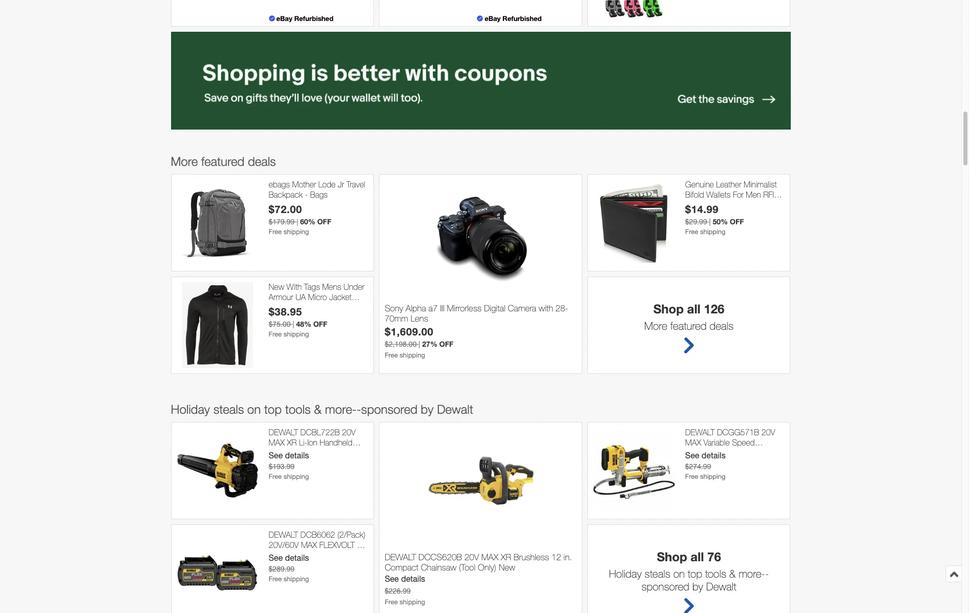 Task type: describe. For each thing, give the bounding box(es) containing it.
mother
[[292, 180, 316, 189]]

chainsaw
[[421, 563, 457, 573]]

0 horizontal spatial more-
[[325, 403, 357, 417]]

bifold
[[686, 190, 705, 199]]

featured inside shop all 126 more featured deals
[[671, 320, 707, 332]]

12
[[552, 552, 562, 563]]

digital
[[484, 303, 506, 314]]

details inside the dewalt dccs620b 20v max xr brushless 12 in. compact chainsaw (tool only) new see details $226.99 free shipping
[[401, 575, 425, 584]]

sony alpha a7 iii mirrorless digital camera with 28- 70mm lens $1,609.00 $2,198.00 | 27% off free shipping
[[385, 303, 569, 359]]

(5
[[332, 448, 338, 457]]

$193.99
[[269, 463, 295, 471]]

| inside the sony alpha a7 iii mirrorless digital camera with 28- 70mm lens $1,609.00 $2,198.00 | 27% off free shipping
[[419, 340, 421, 349]]

tags
[[304, 283, 320, 292]]

new with tags mens under armour ua micro jacket sweatshirt full zip track link
[[269, 283, 369, 312]]

dcb6062
[[301, 531, 335, 540]]

60%
[[300, 217, 316, 226]]

free inside 'see details $289.99 free shipping'
[[269, 575, 282, 583]]

ion inside dewalt dcbl722b 20v max xr li-ion handheld blower (tool only) (5 ah) new
[[308, 438, 318, 447]]

iii
[[440, 303, 445, 314]]

1 ebay refurbished from the left
[[277, 14, 334, 22]]

$72.00
[[269, 203, 302, 215]]

in.
[[564, 552, 572, 563]]

1 refurbished from the left
[[294, 14, 334, 22]]

$2,198.00
[[385, 340, 417, 349]]

max for compact
[[482, 552, 499, 563]]

sony
[[385, 303, 404, 314]]

micro
[[308, 292, 327, 302]]

0 vertical spatial top
[[264, 403, 282, 417]]

dewalt dcb6062 (2/pack) 20v/60v max flexvolt 6 ah lithium-ion battery new
[[269, 531, 366, 560]]

genuine leather minimalist bifold wallets for men rfid blocking slim mens wallet link
[[686, 180, 785, 209]]

with
[[539, 303, 553, 314]]

sony alpha a7 iii mirrorless digital camera with 28- 70mm lens link
[[385, 303, 577, 325]]

details for variable
[[702, 451, 726, 460]]

free inside $38.95 $75.00 | 48% off free shipping
[[269, 330, 282, 338]]

see for dewalt dcb6062 (2/pack) 20v/60v max flexvolt 6 ah lithium-ion battery new
[[269, 553, 283, 563]]

0 horizontal spatial more
[[171, 154, 198, 169]]

sweatshirt
[[269, 302, 304, 312]]

brushless
[[514, 552, 549, 563]]

ua
[[296, 292, 306, 302]]

shop all 76 holiday steals on top tools & more-- sponsored by dewalt
[[609, 550, 770, 593]]

deals inside shop all 126 more featured deals
[[710, 320, 734, 332]]

$38.95
[[269, 305, 302, 318]]

steals inside shop all 76 holiday steals on top tools & more-- sponsored by dewalt
[[645, 568, 671, 580]]

dewalt for dcbl722b
[[269, 428, 298, 437]]

shipping inside the sony alpha a7 iii mirrorless digital camera with 28- 70mm lens $1,609.00 $2,198.00 | 27% off free shipping
[[400, 352, 425, 359]]

flexvolt
[[320, 541, 355, 550]]

speed
[[733, 438, 755, 447]]

holiday inside shop all 76 holiday steals on top tools & more-- sponsored by dewalt
[[609, 568, 642, 580]]

dcbl722b
[[301, 428, 340, 437]]

cordless
[[686, 448, 716, 457]]

free inside the dewalt dccs620b 20v max xr brushless 12 in. compact chainsaw (tool only) new see details $226.99 free shipping
[[385, 599, 398, 606]]

(2/pack)
[[338, 531, 366, 540]]

new inside dewalt dcbl722b 20v max xr li-ion handheld blower (tool only) (5 ah) new
[[269, 458, 284, 467]]

0 vertical spatial dewalt
[[437, 403, 474, 417]]

(tool inside the dewalt dccs620b 20v max xr brushless 12 in. compact chainsaw (tool only) new see details $226.99 free shipping
[[459, 563, 476, 573]]

holiday steals on top tools & more--sponsored by dewalt
[[171, 403, 474, 417]]

27%
[[423, 340, 438, 349]]

off inside the sony alpha a7 iii mirrorless digital camera with 28- 70mm lens $1,609.00 $2,198.00 | 27% off free shipping
[[440, 340, 454, 349]]

a7
[[429, 303, 438, 314]]

see details link for dewalt dcb6062 (2/pack) 20v/60v max flexvolt 6 ah lithium-ion battery new
[[269, 553, 309, 563]]

grease
[[718, 448, 743, 457]]

mens inside new with tags mens under armour ua micro jacket sweatshirt full zip track
[[322, 283, 342, 292]]

126
[[704, 302, 725, 316]]

see details $289.99 free shipping
[[269, 553, 309, 583]]

dewalt dcb6062 (2/pack) 20v/60v max flexvolt 6 ah lithium-ion battery new link
[[269, 531, 369, 560]]

dewalt dccs620b 20v max xr brushless 12 in. compact chainsaw (tool only) new link
[[385, 552, 577, 575]]

camera
[[508, 303, 537, 314]]

2 refurbished from the left
[[503, 14, 542, 22]]

mens inside genuine leather minimalist bifold wallets for men rfid blocking slim mens wallet
[[734, 200, 753, 209]]

$226.99
[[385, 587, 411, 596]]

2 ebay from the left
[[485, 14, 501, 22]]

dewalt dcbl722b 20v max xr li-ion handheld blower (tool only) (5 ah) new link
[[269, 428, 369, 467]]

armour
[[269, 292, 293, 302]]

ebags
[[269, 180, 290, 189]]

free inside see details $274.99 free shipping
[[686, 473, 699, 481]]

0 horizontal spatial sponsored
[[361, 403, 418, 417]]

see details link for dewalt dcgg571b 20v max variable speed cordless grease gun (tool only) new
[[686, 451, 726, 460]]

leather
[[717, 180, 742, 189]]

off inside ebags mother lode jr travel backpack - bags $72.00 $179.99 | 60% off free shipping
[[318, 217, 332, 226]]

- inside shop all 76 holiday steals on top tools & more-- sponsored by dewalt
[[766, 568, 770, 580]]

new with tags mens under armour ua micro jacket sweatshirt full zip track
[[269, 283, 365, 312]]

battery
[[319, 550, 343, 560]]

travel
[[347, 180, 366, 189]]

wallet
[[755, 200, 776, 209]]

wallets
[[707, 190, 731, 199]]

lens
[[411, 314, 428, 324]]

(tool for gun
[[762, 448, 778, 457]]

on inside shop all 76 holiday steals on top tools & more-- sponsored by dewalt
[[674, 568, 685, 580]]

men
[[746, 190, 762, 199]]

handheld
[[320, 438, 353, 447]]

dewalt for dcb6062
[[269, 531, 298, 540]]

70mm
[[385, 314, 409, 324]]

blocking
[[686, 200, 715, 209]]

& inside shop all 76 holiday steals on top tools & more-- sponsored by dewalt
[[730, 568, 736, 580]]

(tool for blower
[[294, 448, 310, 457]]

see for dewalt dcgg571b 20v max variable speed cordless grease gun (tool only) new
[[686, 451, 700, 460]]

shop all 126 more featured deals
[[645, 302, 734, 332]]

details for max
[[285, 553, 309, 563]]

76
[[708, 550, 722, 565]]

full
[[307, 302, 318, 312]]

only) for ion
[[312, 448, 330, 457]]

free inside see details $193.99 free shipping
[[269, 473, 282, 481]]

ah
[[269, 550, 278, 560]]

0 vertical spatial &
[[314, 403, 322, 417]]

tools inside shop all 76 holiday steals on top tools & more-- sponsored by dewalt
[[706, 568, 727, 580]]

lode
[[319, 180, 336, 189]]

off inside $38.95 $75.00 | 48% off free shipping
[[314, 320, 328, 328]]

all for 126
[[688, 302, 701, 316]]

20v inside the dewalt dccs620b 20v max xr brushless 12 in. compact chainsaw (tool only) new see details $226.99 free shipping
[[465, 552, 479, 563]]

20v for dewalt dcgg571b 20v max variable speed cordless grease gun (tool only) new
[[762, 428, 776, 437]]

ebags mother lode jr travel backpack - bags link
[[269, 180, 369, 200]]



Task type: locate. For each thing, give the bounding box(es) containing it.
compact
[[385, 563, 419, 573]]

1 horizontal spatial steals
[[645, 568, 671, 580]]

1 horizontal spatial 20v
[[465, 552, 479, 563]]

max inside dewalt dcbl722b 20v max xr li-ion handheld blower (tool only) (5 ah) new
[[269, 438, 285, 447]]

0 horizontal spatial ebay refurbished
[[277, 14, 334, 22]]

dewalt up variable
[[686, 428, 715, 437]]

new inside dewalt dcb6062 (2/pack) 20v/60v max flexvolt 6 ah lithium-ion battery new
[[345, 550, 361, 560]]

shopping is better with coupons save on gifts they'll love (your wallet will too). get the savings image
[[171, 32, 791, 130]]

shipping down 50%
[[701, 228, 726, 236]]

0 horizontal spatial on
[[247, 403, 261, 417]]

tools
[[285, 403, 311, 417], [706, 568, 727, 580]]

shop left 76
[[657, 550, 688, 565]]

see inside see details $193.99 free shipping
[[269, 451, 283, 460]]

0 horizontal spatial featured
[[201, 154, 245, 169]]

details down variable
[[702, 451, 726, 460]]

all for 76
[[691, 550, 704, 565]]

1 horizontal spatial on
[[674, 568, 685, 580]]

0 vertical spatial more-
[[325, 403, 357, 417]]

1 horizontal spatial featured
[[671, 320, 707, 332]]

only)
[[312, 448, 330, 457], [686, 458, 703, 467], [478, 563, 497, 573]]

genuine
[[686, 180, 714, 189]]

0 vertical spatial -
[[305, 190, 308, 199]]

0 horizontal spatial (tool
[[294, 448, 310, 457]]

details for xr
[[285, 451, 309, 460]]

variable
[[704, 438, 730, 447]]

steals
[[214, 403, 244, 417], [645, 568, 671, 580]]

by
[[421, 403, 434, 417], [693, 581, 704, 593]]

track
[[333, 302, 350, 312]]

details inside 'see details $289.99 free shipping'
[[285, 553, 309, 563]]

0 horizontal spatial ebay
[[277, 14, 293, 22]]

2 horizontal spatial (tool
[[762, 448, 778, 457]]

only) for cordless
[[686, 458, 703, 467]]

| left 50%
[[710, 218, 711, 226]]

| left 27%
[[419, 340, 421, 349]]

0 vertical spatial steals
[[214, 403, 244, 417]]

2 horizontal spatial only)
[[686, 458, 703, 467]]

top inside shop all 76 holiday steals on top tools & more-- sponsored by dewalt
[[688, 568, 703, 580]]

for
[[733, 190, 744, 199]]

rfid
[[764, 190, 780, 199]]

lithium-
[[280, 550, 307, 560]]

20v/60v
[[269, 541, 299, 550]]

see details link up $289.99
[[269, 553, 309, 563]]

shipping inside the dewalt dccs620b 20v max xr brushless 12 in. compact chainsaw (tool only) new see details $226.99 free shipping
[[400, 599, 425, 606]]

details inside see details $274.99 free shipping
[[702, 451, 726, 460]]

0 horizontal spatial xr
[[287, 438, 297, 447]]

1 vertical spatial shop
[[657, 550, 688, 565]]

1 vertical spatial xr
[[501, 552, 512, 563]]

max down dcb6062
[[301, 541, 317, 550]]

(tool right gun
[[762, 448, 778, 457]]

xr
[[287, 438, 297, 447], [501, 552, 512, 563]]

see details link for dewalt dccs620b 20v max xr brushless 12 in. compact chainsaw (tool only) new
[[385, 575, 425, 584]]

0 horizontal spatial refurbished
[[294, 14, 334, 22]]

0 vertical spatial holiday
[[171, 403, 210, 417]]

1 horizontal spatial mens
[[734, 200, 753, 209]]

see details link for dewalt dcbl722b 20v max xr li-ion handheld blower (tool only) (5 ah) new
[[269, 451, 309, 460]]

see up $289.99
[[269, 553, 283, 563]]

1 vertical spatial mens
[[322, 283, 342, 292]]

1 horizontal spatial &
[[730, 568, 736, 580]]

new down the cordless
[[705, 458, 721, 467]]

all left 126
[[688, 302, 701, 316]]

sponsored inside shop all 76 holiday steals on top tools & more-- sponsored by dewalt
[[642, 581, 690, 593]]

20v right dcgg571b
[[762, 428, 776, 437]]

see inside 'see details $289.99 free shipping'
[[269, 553, 283, 563]]

see up $193.99
[[269, 451, 283, 460]]

dewalt for dcgg571b
[[686, 428, 715, 437]]

0 horizontal spatial top
[[264, 403, 282, 417]]

off right 48%
[[314, 320, 328, 328]]

details down li-
[[285, 451, 309, 460]]

1 vertical spatial ion
[[307, 550, 317, 560]]

only) inside dewalt dcgg571b 20v max variable speed cordless grease gun (tool only) new
[[686, 458, 703, 467]]

2 horizontal spatial 20v
[[762, 428, 776, 437]]

alpha
[[406, 303, 426, 314]]

all inside shop all 76 holiday steals on top tools & more-- sponsored by dewalt
[[691, 550, 704, 565]]

free inside the sony alpha a7 iii mirrorless digital camera with 28- 70mm lens $1,609.00 $2,198.00 | 27% off free shipping
[[385, 352, 398, 359]]

dcgg571b
[[718, 428, 760, 437]]

1 vertical spatial only)
[[686, 458, 703, 467]]

$75.00
[[269, 320, 291, 328]]

1 vertical spatial top
[[688, 568, 703, 580]]

2 vertical spatial -
[[766, 568, 770, 580]]

1 horizontal spatial top
[[688, 568, 703, 580]]

$14.99 $29.99 | 50% off free shipping
[[686, 203, 744, 236]]

all inside shop all 126 more featured deals
[[688, 302, 701, 316]]

backpack
[[269, 190, 303, 199]]

shipping inside $38.95 $75.00 | 48% off free shipping
[[284, 330, 309, 338]]

on
[[247, 403, 261, 417], [674, 568, 685, 580]]

dewalt dcgg571b 20v max variable speed cordless grease gun (tool only) new
[[686, 428, 778, 467]]

$1,609.00
[[385, 325, 434, 338]]

ah)
[[341, 448, 352, 457]]

0 horizontal spatial holiday
[[171, 403, 210, 417]]

deals down 126
[[710, 320, 734, 332]]

max for gun
[[686, 438, 702, 447]]

| inside $38.95 $75.00 | 48% off free shipping
[[293, 320, 294, 328]]

0 horizontal spatial -
[[305, 190, 308, 199]]

0 horizontal spatial tools
[[285, 403, 311, 417]]

dccs620b
[[419, 552, 462, 563]]

dewalt for dccs620b
[[385, 552, 416, 563]]

max inside the dewalt dccs620b 20v max xr brushless 12 in. compact chainsaw (tool only) new see details $226.99 free shipping
[[482, 552, 499, 563]]

shipping down $226.99
[[400, 599, 425, 606]]

only) inside the dewalt dccs620b 20v max xr brushless 12 in. compact chainsaw (tool only) new see details $226.99 free shipping
[[478, 563, 497, 573]]

shop left 126
[[654, 302, 684, 316]]

max up the cordless
[[686, 438, 702, 447]]

genuine leather minimalist bifold wallets for men rfid blocking slim mens wallet
[[686, 180, 780, 209]]

minimalist
[[744, 180, 777, 189]]

free
[[269, 228, 282, 236], [686, 228, 699, 236], [269, 330, 282, 338], [385, 352, 398, 359], [269, 473, 282, 481], [686, 473, 699, 481], [269, 575, 282, 583], [385, 599, 398, 606]]

with
[[287, 283, 302, 292]]

off
[[318, 217, 332, 226], [730, 217, 744, 226], [314, 320, 328, 328], [440, 340, 454, 349]]

see inside the dewalt dccs620b 20v max xr brushless 12 in. compact chainsaw (tool only) new see details $226.99 free shipping
[[385, 575, 399, 584]]

new up the armour
[[269, 283, 284, 292]]

mens up 'jacket'
[[322, 283, 342, 292]]

1 horizontal spatial by
[[693, 581, 704, 593]]

tools down 76
[[706, 568, 727, 580]]

1 horizontal spatial holiday
[[609, 568, 642, 580]]

zip
[[320, 302, 330, 312]]

deals up ebags
[[248, 154, 276, 169]]

shipping down 48%
[[284, 330, 309, 338]]

off right '60%'
[[318, 217, 332, 226]]

free down $75.00
[[269, 330, 282, 338]]

1 horizontal spatial refurbished
[[503, 14, 542, 22]]

bags
[[310, 190, 328, 199]]

dewalt inside dewalt dcbl722b 20v max xr li-ion handheld blower (tool only) (5 ah) new
[[269, 428, 298, 437]]

shipping down $2,198.00
[[400, 352, 425, 359]]

off inside $14.99 $29.99 | 50% off free shipping
[[730, 217, 744, 226]]

xr inside the dewalt dccs620b 20v max xr brushless 12 in. compact chainsaw (tool only) new see details $226.99 free shipping
[[501, 552, 512, 563]]

1 vertical spatial more-
[[739, 568, 766, 580]]

see for dewalt dcbl722b 20v max xr li-ion handheld blower (tool only) (5 ah) new
[[269, 451, 283, 460]]

shipping inside 'see details $289.99 free shipping'
[[284, 575, 309, 583]]

refurbished
[[294, 14, 334, 22], [503, 14, 542, 22]]

ion down dcbl722b
[[308, 438, 318, 447]]

1 vertical spatial on
[[674, 568, 685, 580]]

1 horizontal spatial dewalt
[[707, 581, 737, 593]]

$14.99
[[686, 203, 719, 215]]

max up the blower
[[269, 438, 285, 447]]

0 vertical spatial only)
[[312, 448, 330, 457]]

1 vertical spatial by
[[693, 581, 704, 593]]

-
[[305, 190, 308, 199], [357, 403, 361, 417], [766, 568, 770, 580]]

0 horizontal spatial deals
[[248, 154, 276, 169]]

shipping inside see details $274.99 free shipping
[[701, 473, 726, 481]]

20v for dewalt dcbl722b 20v max xr li-ion handheld blower (tool only) (5 ah) new
[[342, 428, 356, 437]]

more-
[[325, 403, 357, 417], [739, 568, 766, 580]]

1 horizontal spatial more
[[645, 320, 668, 332]]

new down the blower
[[269, 458, 284, 467]]

by inside shop all 76 holiday steals on top tools & more-- sponsored by dewalt
[[693, 581, 704, 593]]

ebay refurbished
[[277, 14, 334, 22], [485, 14, 542, 22]]

dewalt up 20v/60v
[[269, 531, 298, 540]]

see details $274.99 free shipping
[[686, 451, 726, 481]]

0 vertical spatial more
[[171, 154, 198, 169]]

1 ebay from the left
[[277, 14, 293, 22]]

new inside the dewalt dccs620b 20v max xr brushless 12 in. compact chainsaw (tool only) new see details $226.99 free shipping
[[499, 563, 516, 573]]

tools up dcbl722b
[[285, 403, 311, 417]]

more
[[171, 154, 198, 169], [645, 320, 668, 332]]

1 vertical spatial -
[[357, 403, 361, 417]]

see
[[269, 451, 283, 460], [686, 451, 700, 460], [269, 553, 283, 563], [385, 575, 399, 584]]

ebags mother lode jr travel backpack - bags $72.00 $179.99 | 60% off free shipping
[[269, 180, 366, 236]]

1 vertical spatial more
[[645, 320, 668, 332]]

1 horizontal spatial ebay refurbished
[[485, 14, 542, 22]]

new down 6
[[345, 550, 361, 560]]

slim
[[717, 200, 731, 209]]

see up $274.99 at the right of the page
[[686, 451, 700, 460]]

ion left the battery
[[307, 550, 317, 560]]

xr for brushless
[[501, 552, 512, 563]]

(tool right chainsaw
[[459, 563, 476, 573]]

1 horizontal spatial tools
[[706, 568, 727, 580]]

| inside $14.99 $29.99 | 50% off free shipping
[[710, 218, 711, 226]]

shop inside shop all 76 holiday steals on top tools & more-- sponsored by dewalt
[[657, 550, 688, 565]]

0 vertical spatial on
[[247, 403, 261, 417]]

1 horizontal spatial only)
[[478, 563, 497, 573]]

dewalt inside dewalt dcb6062 (2/pack) 20v/60v max flexvolt 6 ah lithium-ion battery new
[[269, 531, 298, 540]]

1 vertical spatial steals
[[645, 568, 671, 580]]

1 horizontal spatial -
[[357, 403, 361, 417]]

1 horizontal spatial ebay
[[485, 14, 501, 22]]

(tool
[[294, 448, 310, 457], [762, 448, 778, 457], [459, 563, 476, 573]]

(tool inside dewalt dcgg571b 20v max variable speed cordless grease gun (tool only) new
[[762, 448, 778, 457]]

sponsored
[[361, 403, 418, 417], [642, 581, 690, 593]]

1 vertical spatial sponsored
[[642, 581, 690, 593]]

50%
[[713, 217, 728, 226]]

top
[[264, 403, 282, 417], [688, 568, 703, 580]]

20v up handheld
[[342, 428, 356, 437]]

dewalt up compact on the bottom
[[385, 552, 416, 563]]

1 vertical spatial deals
[[710, 320, 734, 332]]

0 vertical spatial mens
[[734, 200, 753, 209]]

deals
[[248, 154, 276, 169], [710, 320, 734, 332]]

1 vertical spatial dewalt
[[707, 581, 737, 593]]

see details link up $193.99
[[269, 451, 309, 460]]

shipping down '60%'
[[284, 228, 309, 236]]

1 horizontal spatial sponsored
[[642, 581, 690, 593]]

see details $193.99 free shipping
[[269, 451, 309, 481]]

&
[[314, 403, 322, 417], [730, 568, 736, 580]]

shipping down $289.99
[[284, 575, 309, 583]]

0 vertical spatial shop
[[654, 302, 684, 316]]

shop for shop all 126
[[654, 302, 684, 316]]

free down the $29.99
[[686, 228, 699, 236]]

20v inside dewalt dcgg571b 20v max variable speed cordless grease gun (tool only) new
[[762, 428, 776, 437]]

see details link
[[269, 451, 309, 460], [686, 451, 726, 460], [269, 553, 309, 563], [385, 575, 425, 584]]

1 vertical spatial holiday
[[609, 568, 642, 580]]

0 vertical spatial deals
[[248, 154, 276, 169]]

48%
[[296, 320, 312, 328]]

0 vertical spatial ion
[[308, 438, 318, 447]]

details down compact on the bottom
[[401, 575, 425, 584]]

2 ebay refurbished from the left
[[485, 14, 542, 22]]

all
[[688, 302, 701, 316], [691, 550, 704, 565]]

xr inside dewalt dcbl722b 20v max xr li-ion handheld blower (tool only) (5 ah) new
[[287, 438, 297, 447]]

max left brushless
[[482, 552, 499, 563]]

0 horizontal spatial by
[[421, 403, 434, 417]]

ion inside dewalt dcb6062 (2/pack) 20v/60v max flexvolt 6 ah lithium-ion battery new
[[307, 550, 317, 560]]

dewalt up the blower
[[269, 428, 298, 437]]

only) down the cordless
[[686, 458, 703, 467]]

see up $226.99
[[385, 575, 399, 584]]

1 vertical spatial tools
[[706, 568, 727, 580]]

free down $193.99
[[269, 473, 282, 481]]

$38.95 $75.00 | 48% off free shipping
[[269, 305, 328, 338]]

ebay
[[277, 14, 293, 22], [485, 14, 501, 22]]

6
[[357, 541, 362, 550]]

1 horizontal spatial more-
[[739, 568, 766, 580]]

xr for li-
[[287, 438, 297, 447]]

shipping inside see details $193.99 free shipping
[[284, 473, 309, 481]]

off right 27%
[[440, 340, 454, 349]]

all left 76
[[691, 550, 704, 565]]

1 horizontal spatial xr
[[501, 552, 512, 563]]

0 vertical spatial featured
[[201, 154, 245, 169]]

dewalt inside the dewalt dccs620b 20v max xr brushless 12 in. compact chainsaw (tool only) new see details $226.99 free shipping
[[385, 552, 416, 563]]

free inside ebags mother lode jr travel backpack - bags $72.00 $179.99 | 60% off free shipping
[[269, 228, 282, 236]]

jr
[[338, 180, 344, 189]]

shop
[[654, 302, 684, 316], [657, 550, 688, 565]]

more- inside shop all 76 holiday steals on top tools & more-- sponsored by dewalt
[[739, 568, 766, 580]]

- inside ebags mother lode jr travel backpack - bags $72.00 $179.99 | 60% off free shipping
[[305, 190, 308, 199]]

free down $226.99
[[385, 599, 398, 606]]

mirrorless
[[447, 303, 482, 314]]

$29.99
[[686, 218, 708, 226]]

shipping
[[284, 228, 309, 236], [701, 228, 726, 236], [284, 330, 309, 338], [400, 352, 425, 359], [284, 473, 309, 481], [701, 473, 726, 481], [284, 575, 309, 583], [400, 599, 425, 606]]

(tool down li-
[[294, 448, 310, 457]]

details
[[285, 451, 309, 460], [702, 451, 726, 460], [285, 553, 309, 563], [401, 575, 425, 584]]

1 vertical spatial featured
[[671, 320, 707, 332]]

new down brushless
[[499, 563, 516, 573]]

dewalt
[[437, 403, 474, 417], [707, 581, 737, 593]]

(tool inside dewalt dcbl722b 20v max xr li-ion handheld blower (tool only) (5 ah) new
[[294, 448, 310, 457]]

shipping inside $14.99 $29.99 | 50% off free shipping
[[701, 228, 726, 236]]

free inside $14.99 $29.99 | 50% off free shipping
[[686, 228, 699, 236]]

0 vertical spatial by
[[421, 403, 434, 417]]

mens down for
[[734, 200, 753, 209]]

li-
[[299, 438, 308, 447]]

shipping inside ebags mother lode jr travel backpack - bags $72.00 $179.99 | 60% off free shipping
[[284, 228, 309, 236]]

new inside new with tags mens under armour ua micro jacket sweatshirt full zip track
[[269, 283, 284, 292]]

0 horizontal spatial dewalt
[[437, 403, 474, 417]]

off right 50%
[[730, 217, 744, 226]]

0 horizontal spatial &
[[314, 403, 322, 417]]

1 horizontal spatial (tool
[[459, 563, 476, 573]]

more inside shop all 126 more featured deals
[[645, 320, 668, 332]]

under
[[344, 283, 365, 292]]

blower
[[269, 448, 292, 457]]

only) left (5
[[312, 448, 330, 457]]

1 horizontal spatial deals
[[710, 320, 734, 332]]

1 vertical spatial all
[[691, 550, 704, 565]]

1 vertical spatial &
[[730, 568, 736, 580]]

$274.99
[[686, 463, 712, 471]]

max inside dewalt dcgg571b 20v max variable speed cordless grease gun (tool only) new
[[686, 438, 702, 447]]

max
[[269, 438, 285, 447], [686, 438, 702, 447], [301, 541, 317, 550], [482, 552, 499, 563]]

shipping down $274.99 at the right of the page
[[701, 473, 726, 481]]

shipping down $193.99
[[284, 473, 309, 481]]

0 vertical spatial all
[[688, 302, 701, 316]]

$289.99
[[269, 565, 295, 573]]

| left 48%
[[293, 320, 294, 328]]

only) right chainsaw
[[478, 563, 497, 573]]

dewalt dcgg571b 20v max variable speed cordless grease gun (tool only) new link
[[686, 428, 785, 467]]

20v right dccs620b
[[465, 552, 479, 563]]

20v inside dewalt dcbl722b 20v max xr li-ion handheld blower (tool only) (5 ah) new
[[342, 428, 356, 437]]

0 horizontal spatial only)
[[312, 448, 330, 457]]

0 horizontal spatial steals
[[214, 403, 244, 417]]

see details link down compact on the bottom
[[385, 575, 425, 584]]

see inside see details $274.99 free shipping
[[686, 451, 700, 460]]

details down 20v/60v
[[285, 553, 309, 563]]

shop for shop all 76
[[657, 550, 688, 565]]

max inside dewalt dcb6062 (2/pack) 20v/60v max flexvolt 6 ah lithium-ion battery new
[[301, 541, 317, 550]]

2 vertical spatial only)
[[478, 563, 497, 573]]

2 horizontal spatial -
[[766, 568, 770, 580]]

| inside ebags mother lode jr travel backpack - bags $72.00 $179.99 | 60% off free shipping
[[297, 218, 298, 226]]

$179.99
[[269, 218, 295, 226]]

free down $274.99 at the right of the page
[[686, 473, 699, 481]]

| left '60%'
[[297, 218, 298, 226]]

0 horizontal spatial 20v
[[342, 428, 356, 437]]

dewalt inside dewalt dcgg571b 20v max variable speed cordless grease gun (tool only) new
[[686, 428, 715, 437]]

dewalt dccs620b 20v max xr brushless 12 in. compact chainsaw (tool only) new see details $226.99 free shipping
[[385, 552, 572, 606]]

free down $289.99
[[269, 575, 282, 583]]

details inside see details $193.99 free shipping
[[285, 451, 309, 460]]

xr left li-
[[287, 438, 297, 447]]

ion
[[308, 438, 318, 447], [307, 550, 317, 560]]

free down $179.99
[[269, 228, 282, 236]]

shop inside shop all 126 more featured deals
[[654, 302, 684, 316]]

free down $2,198.00
[[385, 352, 398, 359]]

dewalt inside shop all 76 holiday steals on top tools & more-- sponsored by dewalt
[[707, 581, 737, 593]]

0 vertical spatial tools
[[285, 403, 311, 417]]

mens
[[734, 200, 753, 209], [322, 283, 342, 292]]

dewalt dcbl722b 20v max xr li-ion handheld blower (tool only) (5 ah) new
[[269, 428, 356, 467]]

more featured deals
[[171, 154, 276, 169]]

0 horizontal spatial mens
[[322, 283, 342, 292]]

only) inside dewalt dcbl722b 20v max xr li-ion handheld blower (tool only) (5 ah) new
[[312, 448, 330, 457]]

jacket
[[329, 292, 352, 302]]

see details link up $274.99 at the right of the page
[[686, 451, 726, 460]]

0 vertical spatial xr
[[287, 438, 297, 447]]

new inside dewalt dcgg571b 20v max variable speed cordless grease gun (tool only) new
[[705, 458, 721, 467]]

0 vertical spatial sponsored
[[361, 403, 418, 417]]

xr left brushless
[[501, 552, 512, 563]]

max for blower
[[269, 438, 285, 447]]



Task type: vqa. For each thing, say whether or not it's contained in the screenshot.
second eBay Refurbished from the right
yes



